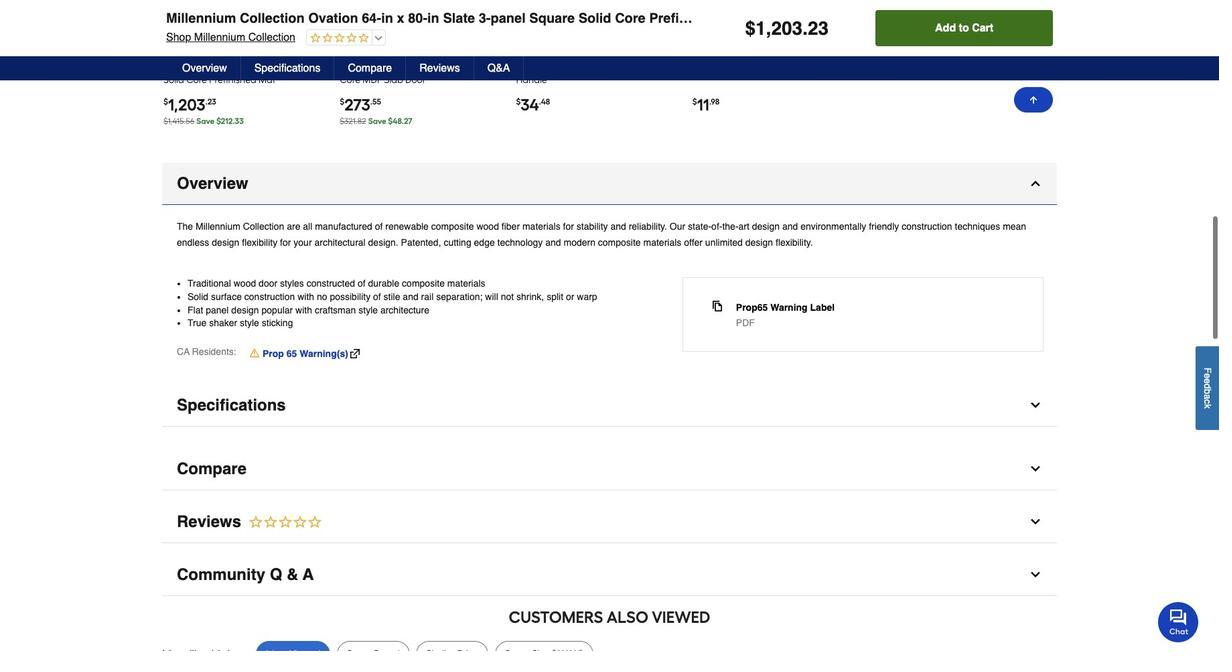 Task type: describe. For each thing, give the bounding box(es) containing it.
$321.82
[[340, 117, 366, 126]]

encore
[[434, 48, 463, 59]]

design right art
[[752, 221, 780, 232]]

.23
[[205, 97, 216, 107]]

not
[[501, 291, 514, 302]]

and right stability on the left top of the page
[[611, 221, 626, 232]]

schlage
[[516, 48, 551, 59]]

273
[[345, 95, 370, 115]]

door inside encore 30- in x 80-in 3-panel round top solid core mdf slab door
[[406, 75, 426, 86]]

styles
[[280, 278, 304, 289]]

specifications for bottom specifications button
[[177, 396, 286, 415]]

1 vertical spatial composite
[[598, 237, 641, 248]]

ca residents:
[[177, 346, 236, 357]]

prehung inside the ovation 64- in x 80-in slate 3-panel square solid core prefinished mdf reversible/universal inswing double prehung interior door
[[196, 101, 232, 113]]

1/16-
[[739, 48, 757, 59]]

the millennium collection are all manufactured of renewable composite wood fiber materials for stability and reliability. our state-of-the-art design and environmentally friendly construction techniques mean endless design flexibility for your architectural design. patented, cutting edge technology and modern composite materials offer unlimited design flexibility.
[[177, 221, 1027, 248]]

a
[[303, 565, 314, 584]]

f
[[1203, 368, 1214, 374]]

chat invite button image
[[1159, 602, 1200, 643]]

to for cart
[[959, 22, 969, 34]]

x inside the ovation 64- in x 80-in slate 3-panel square solid core prefinished mdf reversible/universal inswing double prehung interior door
[[173, 61, 178, 73]]

shop millennium collection
[[166, 31, 296, 44]]

add to cart button
[[876, 10, 1053, 46]]

b
[[1203, 389, 1214, 395]]

construction inside the millennium collection are all manufactured of renewable composite wood fiber materials for stability and reliability. our state-of-the-art design and environmentally friendly construction techniques mean endless design flexibility for your architectural design. patented, cutting edge technology and modern composite materials offer unlimited design flexibility.
[[902, 221, 953, 232]]

65
[[287, 348, 297, 359]]

to for cart
[[916, 14, 925, 26]]

prop 65 warning(s) link
[[250, 347, 360, 360]]

document image
[[712, 301, 723, 312]]

0 vertical spatial for
[[563, 221, 574, 232]]

add to cart 4 items link
[[871, 4, 1004, 36]]

specifications for topmost specifications button
[[254, 62, 321, 74]]

accent
[[553, 48, 583, 59]]

offer
[[684, 237, 703, 248]]

$321.82 save $ 48.27
[[340, 117, 413, 126]]

sticking
[[262, 318, 293, 328]]

$ for $ 1,203 .23
[[164, 97, 168, 107]]

1 vertical spatial zero stars image
[[241, 514, 323, 531]]

design right endless
[[212, 237, 240, 248]]

chevron down image
[[1029, 568, 1043, 582]]

1 horizontal spatial 64-
[[362, 11, 381, 26]]

&
[[287, 565, 298, 584]]

1-
[[774, 48, 780, 59]]

customers
[[509, 608, 603, 627]]

cutting
[[444, 237, 472, 248]]

0 vertical spatial interior
[[1050, 11, 1096, 26]]

environmentally
[[801, 221, 867, 232]]

2 e from the top
[[1203, 379, 1214, 384]]

stile
[[384, 291, 400, 302]]

pvc
[[730, 61, 748, 73]]

encore 30- in x 80-in 3-panel round top solid core mdf slab door
[[340, 48, 483, 86]]

passage
[[598, 61, 634, 73]]

5/8-
[[780, 48, 797, 59]]

cart
[[972, 22, 994, 34]]

4
[[947, 14, 952, 26]]

212.33
[[221, 117, 244, 126]]

1 vertical spatial style
[[240, 318, 259, 328]]

panel inside encore 30- in x 80-in 3-panel round top solid core mdf slab door
[[388, 61, 412, 73]]

2 horizontal spatial 80-
[[408, 11, 428, 26]]

273 list item
[[340, 0, 485, 134]]

viewed
[[652, 608, 711, 627]]

1,203 for .
[[756, 17, 803, 39]]

items
[[954, 14, 978, 26]]

of inside the millennium collection are all manufactured of renewable composite wood fiber materials for stability and reliability. our state-of-the-art design and environmentally friendly construction techniques mean endless design flexibility for your architectural design. patented, cutting edge technology and modern composite materials offer unlimited design flexibility.
[[375, 221, 383, 232]]

30-
[[465, 48, 478, 59]]

.
[[803, 17, 808, 39]]

1/16-in x 1-5/8-in x 12-ft finished pvc mullion
[[693, 48, 832, 73]]

durable
[[368, 278, 400, 289]]

manufactured
[[315, 221, 372, 232]]

unlimited
[[706, 237, 743, 248]]

0 vertical spatial zero stars image
[[307, 32, 369, 45]]

door inside the ovation 64- in x 80-in slate 3-panel square solid core prefinished mdf reversible/universal inswing double prehung interior door
[[267, 101, 287, 113]]

our
[[670, 221, 686, 232]]

fiber
[[502, 221, 520, 232]]

1 horizontal spatial prefinished
[[650, 11, 723, 26]]

a
[[1203, 395, 1214, 400]]

0 vertical spatial double
[[943, 11, 988, 26]]

handle
[[516, 75, 547, 86]]

in up the $ 1,203 .23
[[194, 61, 201, 73]]

interior inside the ovation 64- in x 80-in slate 3-panel square solid core prefinished mdf reversible/universal inswing double prehung interior door
[[234, 101, 264, 113]]

techniques
[[955, 221, 1001, 232]]

in up encore 30- in x 80-in 3-panel round top solid core mdf slab door
[[381, 11, 393, 26]]

0 vertical spatial prehung
[[992, 11, 1046, 26]]

q&a
[[488, 62, 510, 74]]

0 vertical spatial specifications button
[[241, 56, 335, 80]]

state-
[[688, 221, 712, 232]]

0 vertical spatial composite
[[431, 221, 474, 232]]

flexibility.
[[776, 237, 813, 248]]

architecture
[[381, 305, 430, 315]]

add to cart 4 items
[[897, 14, 978, 26]]

technology
[[498, 237, 543, 248]]

all
[[303, 221, 312, 232]]

1,203 for .23
[[168, 95, 205, 115]]

d
[[1203, 384, 1214, 389]]

34
[[521, 95, 539, 115]]

solid inside the ovation 64- in x 80-in slate 3-panel square solid core prefinished mdf reversible/universal inswing double prehung interior door
[[164, 75, 184, 86]]

2 horizontal spatial core
[[615, 11, 646, 26]]

1 horizontal spatial inswing
[[889, 11, 939, 26]]

renewable
[[385, 221, 429, 232]]

interior inside accent satin nickel interior hall/closet passage door handle
[[516, 61, 546, 73]]

rail
[[421, 291, 434, 302]]

prefinished inside the ovation 64- in x 80-in slate 3-panel square solid core prefinished mdf reversible/universal inswing double prehung interior door
[[209, 75, 256, 86]]

wood inside the millennium collection are all manufactured of renewable composite wood fiber materials for stability and reliability. our state-of-the-art design and environmentally friendly construction techniques mean endless design flexibility for your architectural design. patented, cutting edge technology and modern composite materials offer unlimited design flexibility.
[[477, 221, 499, 232]]

the-
[[723, 221, 739, 232]]

48.27
[[393, 117, 413, 126]]

hall/closet
[[549, 61, 595, 73]]

of-
[[712, 221, 723, 232]]

1 vertical spatial of
[[358, 278, 366, 289]]

pdf
[[736, 318, 755, 329]]

design inside traditional wood door styles constructed of durable composite materials solid surface construction with no possibility of stile and rail separation; will not shrink, split or warp flat panel design popular with craftsman style architecture true shaker style sticking
[[231, 305, 259, 315]]

wood inside traditional wood door styles constructed of durable composite materials solid surface construction with no possibility of stile and rail separation; will not shrink, split or warp flat panel design popular with craftsman style architecture true shaker style sticking
[[234, 278, 256, 289]]

0 vertical spatial compare button
[[335, 56, 406, 80]]

slab
[[384, 75, 403, 86]]

in up encore
[[428, 11, 440, 26]]

f e e d b a c k button
[[1196, 347, 1220, 430]]

x left 1-
[[767, 48, 772, 59]]

overview for overview button to the bottom
[[177, 174, 248, 193]]

0 vertical spatial reversible/universal
[[754, 11, 886, 26]]

ft
[[825, 48, 832, 59]]

stability
[[577, 221, 608, 232]]

reversible/universal inside the ovation 64- in x 80-in slate 3-panel square solid core prefinished mdf reversible/universal inswing double prehung interior door
[[164, 88, 249, 99]]

1 vertical spatial reviews button
[[162, 501, 1057, 543]]

are
[[287, 221, 301, 232]]

collection inside 1,203 list item
[[212, 48, 255, 59]]

$1,415.56
[[164, 117, 194, 126]]

and up flexibility.
[[783, 221, 798, 232]]

shrink,
[[517, 291, 544, 302]]

overview for the topmost overview button
[[182, 62, 227, 74]]

customers also viewed
[[509, 608, 711, 627]]

surface
[[211, 291, 242, 302]]

true
[[188, 318, 207, 328]]

$1,415.56 save $ 212.33
[[164, 117, 244, 126]]

satin
[[585, 48, 607, 59]]

0 vertical spatial overview button
[[169, 56, 241, 80]]

$ 11 .98
[[693, 95, 720, 115]]

c
[[1203, 400, 1214, 405]]

warning image
[[250, 348, 259, 358]]

prop
[[263, 348, 284, 359]]

inswing inside the ovation 64- in x 80-in slate 3-panel square solid core prefinished mdf reversible/universal inswing double prehung interior door
[[251, 88, 284, 99]]

your
[[294, 237, 312, 248]]

trimquick
[[693, 48, 737, 59]]

0 vertical spatial reviews button
[[406, 56, 474, 80]]

chevron down image for compare
[[1029, 462, 1043, 476]]

in left 12- at the right top
[[797, 48, 805, 59]]

f e e d b a c k
[[1203, 368, 1214, 409]]

$ for $ 34 .48
[[516, 97, 521, 107]]

label
[[811, 302, 835, 313]]

1 vertical spatial with
[[296, 305, 312, 315]]

and inside traditional wood door styles constructed of durable composite materials solid surface construction with no possibility of stile and rail separation; will not shrink, split or warp flat panel design popular with craftsman style architecture true shaker style sticking
[[403, 291, 419, 302]]

door inside accent satin nickel interior hall/closet passage door handle
[[636, 61, 657, 73]]

panel inside traditional wood door styles constructed of durable composite materials solid surface construction with no possibility of stile and rail separation; will not shrink, split or warp flat panel design popular with craftsman style architecture true shaker style sticking
[[206, 305, 229, 315]]

collection up the ovation 64- in x 80-in slate 3-panel square solid core prefinished mdf reversible/universal inswing double prehung interior door
[[248, 31, 296, 44]]



Task type: locate. For each thing, give the bounding box(es) containing it.
80- inside encore 30- in x 80-in 3-panel round top solid core mdf slab door
[[357, 61, 370, 73]]

finished
[[693, 61, 727, 73]]

chevron down image inside specifications button
[[1029, 399, 1043, 412]]

specifications down the residents:
[[177, 396, 286, 415]]

materials up separation;
[[448, 278, 486, 289]]

the
[[177, 221, 193, 232]]

0 vertical spatial style
[[359, 305, 378, 315]]

1 horizontal spatial style
[[359, 305, 378, 315]]

mean
[[1003, 221, 1027, 232]]

architectural
[[315, 237, 366, 248]]

arrow up image
[[1029, 94, 1039, 105]]

top
[[444, 61, 460, 73]]

1 vertical spatial overview
[[177, 174, 248, 193]]

materials
[[523, 221, 561, 232], [644, 237, 682, 248], [448, 278, 486, 289]]

2 vertical spatial materials
[[448, 278, 486, 289]]

to
[[916, 14, 925, 26], [959, 22, 969, 34]]

millennium up endless
[[196, 221, 241, 232]]

mdf up 1/16-
[[726, 11, 750, 26]]

slate inside the ovation 64- in x 80-in slate 3-panel square solid core prefinished mdf reversible/universal inswing double prehung interior door
[[203, 61, 225, 73]]

0 horizontal spatial interior
[[234, 101, 264, 113]]

0 horizontal spatial reversible/universal
[[164, 88, 249, 99]]

e up b
[[1203, 379, 1214, 384]]

0 horizontal spatial 3-
[[227, 61, 235, 73]]

0 horizontal spatial slate
[[203, 61, 225, 73]]

0 horizontal spatial ovation
[[257, 48, 291, 59]]

save inside 273 list item
[[368, 117, 386, 126]]

11
[[697, 95, 710, 115]]

80- inside the ovation 64- in x 80-in slate 3-panel square solid core prefinished mdf reversible/universal inswing double prehung interior door
[[180, 61, 194, 73]]

specifications down shop millennium collection at the top left
[[254, 62, 321, 74]]

1 save from the left
[[197, 117, 215, 126]]

x down shop
[[173, 61, 178, 73]]

link icon image
[[350, 349, 360, 358]]

interior
[[1050, 11, 1096, 26], [516, 61, 546, 73], [234, 101, 264, 113]]

0 vertical spatial wood
[[477, 221, 499, 232]]

save down '.55'
[[368, 117, 386, 126]]

will
[[485, 291, 498, 302]]

core inside encore 30- in x 80-in 3-panel round top solid core mdf slab door
[[340, 75, 361, 86]]

0 horizontal spatial inswing
[[251, 88, 284, 99]]

specifications
[[254, 62, 321, 74], [177, 396, 286, 415]]

warning
[[771, 302, 808, 313]]

64-
[[362, 11, 381, 26], [294, 48, 307, 59]]

save inside 1,203 list item
[[197, 117, 215, 126]]

overview button
[[169, 56, 241, 80], [162, 163, 1057, 205]]

composite inside traditional wood door styles constructed of durable composite materials solid surface construction with no possibility of stile and rail separation; will not shrink, split or warp flat panel design popular with craftsman style architecture true shaker style sticking
[[402, 278, 445, 289]]

chevron down image
[[1029, 399, 1043, 412], [1029, 462, 1043, 476], [1029, 515, 1043, 529]]

1 horizontal spatial slate
[[443, 11, 475, 26]]

64- inside the ovation 64- in x 80-in slate 3-panel square solid core prefinished mdf reversible/universal inswing double prehung interior door
[[294, 48, 307, 59]]

collection up shop millennium collection at the top left
[[240, 11, 305, 26]]

0 vertical spatial slate
[[443, 11, 475, 26]]

x inside encore 30- in x 80-in 3-panel round top solid core mdf slab door
[[350, 61, 354, 73]]

slate down shop millennium collection at the top left
[[203, 61, 225, 73]]

panel inside the ovation 64- in x 80-in slate 3-panel square solid core prefinished mdf reversible/universal inswing double prehung interior door
[[235, 61, 259, 73]]

millennium collection for 1,203
[[164, 48, 255, 59]]

1 millennium collection from the left
[[164, 48, 255, 59]]

collection up round
[[388, 48, 432, 59]]

0 horizontal spatial to
[[916, 14, 925, 26]]

1 vertical spatial specifications button
[[162, 384, 1057, 427]]

composite up cutting
[[431, 221, 474, 232]]

with left no
[[298, 291, 314, 302]]

0 vertical spatial with
[[298, 291, 314, 302]]

millennium right shop
[[194, 31, 245, 44]]

patented,
[[401, 237, 441, 248]]

in down shop
[[164, 61, 171, 73]]

1 vertical spatial mdf
[[259, 75, 276, 86]]

core left mdf
[[340, 75, 361, 86]]

art
[[739, 221, 750, 232]]

1 vertical spatial double
[[164, 101, 194, 113]]

1 vertical spatial overview button
[[162, 163, 1057, 205]]

1 horizontal spatial materials
[[523, 221, 561, 232]]

2 vertical spatial composite
[[402, 278, 445, 289]]

core inside the ovation 64- in x 80-in slate 3-panel square solid core prefinished mdf reversible/universal inswing double prehung interior door
[[186, 75, 207, 86]]

prop 65 warning(s)
[[263, 348, 348, 359]]

collection
[[240, 11, 305, 26], [248, 31, 296, 44], [212, 48, 255, 59], [388, 48, 432, 59], [243, 221, 284, 232]]

construction right the friendly
[[902, 221, 953, 232]]

mdf
[[726, 11, 750, 26], [259, 75, 276, 86]]

craftsman
[[315, 305, 356, 315]]

3- inside the ovation 64- in x 80-in slate 3-panel square solid core prefinished mdf reversible/universal inswing double prehung interior door
[[227, 61, 235, 73]]

0 horizontal spatial mdf
[[259, 75, 276, 86]]

flat
[[188, 305, 203, 315]]

2 save from the left
[[368, 117, 386, 126]]

in up mullion at top right
[[757, 48, 765, 59]]

80- for 1,203
[[180, 61, 194, 73]]

in up mdf
[[370, 61, 378, 73]]

reviews up community
[[177, 512, 241, 531]]

panel up the schlage
[[491, 11, 526, 26]]

1 vertical spatial 1,203
[[168, 95, 205, 115]]

reversible/universal up $1,415.56 save $ 212.33
[[164, 88, 249, 99]]

panel down shop millennium collection at the top left
[[235, 61, 259, 73]]

reviews for top reviews button
[[420, 62, 460, 74]]

overview
[[182, 62, 227, 74], [177, 174, 248, 193]]

0 horizontal spatial style
[[240, 318, 259, 328]]

solid inside encore 30- in x 80-in 3-panel round top solid core mdf slab door
[[462, 61, 483, 73]]

save for 273
[[368, 117, 386, 126]]

2 millennium collection from the left
[[340, 48, 432, 59]]

inswing right .23
[[251, 88, 284, 99]]

save for 1,203
[[197, 117, 215, 126]]

flexibility
[[242, 237, 278, 248]]

solid down 30-
[[462, 61, 483, 73]]

80- up mdf
[[357, 61, 370, 73]]

millennium down shop
[[164, 48, 210, 59]]

1,203 list item
[[164, 0, 309, 134]]

1 horizontal spatial core
[[340, 75, 361, 86]]

0 vertical spatial chevron down image
[[1029, 399, 1043, 412]]

wood up the edge
[[477, 221, 499, 232]]

80- down shop
[[180, 61, 194, 73]]

q&a button
[[474, 56, 524, 80]]

0 vertical spatial inswing
[[889, 11, 939, 26]]

1 e from the top
[[1203, 374, 1214, 379]]

11 list item
[[693, 0, 838, 134]]

1,203 inside list item
[[168, 95, 205, 115]]

80- up encore 30- in x 80-in 3-panel round top solid core mdf slab door
[[408, 11, 428, 26]]

core
[[615, 11, 646, 26], [186, 75, 207, 86], [340, 75, 361, 86]]

inswing
[[889, 11, 939, 26], [251, 88, 284, 99]]

k
[[1203, 405, 1214, 409]]

panel up shaker
[[206, 305, 229, 315]]

2 chevron down image from the top
[[1029, 462, 1043, 476]]

1 chevron down image from the top
[[1029, 399, 1043, 412]]

warp
[[577, 291, 598, 302]]

materials up "technology"
[[523, 221, 561, 232]]

1 vertical spatial compare
[[177, 460, 247, 478]]

compare button
[[335, 56, 406, 80], [162, 448, 1057, 490]]

traditional wood door styles constructed of durable composite materials solid surface construction with no possibility of stile and rail separation; will not shrink, split or warp flat panel design popular with craftsman style architecture true shaker style sticking
[[188, 278, 598, 328]]

chevron down image for reviews
[[1029, 515, 1043, 529]]

x
[[397, 11, 404, 26], [767, 48, 772, 59], [807, 48, 812, 59], [173, 61, 178, 73], [350, 61, 354, 73]]

12-
[[814, 48, 825, 59]]

construction inside traditional wood door styles constructed of durable composite materials solid surface construction with no possibility of stile and rail separation; will not shrink, split or warp flat panel design popular with craftsman style architecture true shaker style sticking
[[244, 291, 295, 302]]

overview up the
[[177, 174, 248, 193]]

reviews
[[420, 62, 460, 74], [177, 512, 241, 531]]

prop65
[[736, 302, 768, 313]]

edge
[[474, 237, 495, 248]]

construction
[[902, 221, 953, 232], [244, 291, 295, 302]]

millennium inside 273 list item
[[340, 48, 386, 59]]

shaker
[[209, 318, 237, 328]]

millennium collection inside 1,203 list item
[[164, 48, 255, 59]]

warning(s)
[[300, 348, 348, 359]]

0 vertical spatial construction
[[902, 221, 953, 232]]

square
[[530, 11, 575, 26], [262, 61, 292, 73]]

construction down door
[[244, 291, 295, 302]]

for up modern
[[563, 221, 574, 232]]

1,203 up $1,415.56
[[168, 95, 205, 115]]

add for add to cart 4 items
[[897, 14, 914, 26]]

chevron up image
[[1029, 177, 1043, 191]]

prefinished
[[650, 11, 723, 26], [209, 75, 256, 86]]

1 horizontal spatial 1,203
[[756, 17, 803, 39]]

solid inside traditional wood door styles constructed of durable composite materials solid surface construction with no possibility of stile and rail separation; will not shrink, split or warp flat panel design popular with craftsman style architecture true shaker style sticking
[[188, 291, 209, 302]]

millennium collection down shop millennium collection at the top left
[[164, 48, 255, 59]]

solid up satin at the top of the page
[[579, 11, 612, 26]]

with right the popular
[[296, 305, 312, 315]]

and up 'architecture'
[[403, 291, 419, 302]]

1 vertical spatial reviews
[[177, 512, 241, 531]]

0 vertical spatial materials
[[523, 221, 561, 232]]

80-
[[408, 11, 428, 26], [180, 61, 194, 73], [357, 61, 370, 73]]

composite down stability on the left top of the page
[[598, 237, 641, 248]]

of up possibility
[[358, 278, 366, 289]]

constructed
[[307, 278, 355, 289]]

door
[[259, 278, 278, 289]]

1 vertical spatial specifications
[[177, 396, 286, 415]]

$ for $ 1,203 . 23
[[746, 17, 756, 39]]

0 vertical spatial 1,203
[[756, 17, 803, 39]]

millennium inside 1,203 list item
[[164, 48, 210, 59]]

3- down shop millennium collection at the top left
[[227, 61, 235, 73]]

$ inside the $ 1,203 .23
[[164, 97, 168, 107]]

1 horizontal spatial reversible/universal
[[754, 11, 886, 26]]

cart
[[927, 14, 945, 26]]

q
[[270, 565, 282, 584]]

3- inside encore 30- in x 80-in 3-panel round top solid core mdf slab door
[[380, 61, 388, 73]]

0 horizontal spatial reviews
[[177, 512, 241, 531]]

1 horizontal spatial 80-
[[357, 61, 370, 73]]

collection inside 273 list item
[[388, 48, 432, 59]]

0 horizontal spatial square
[[262, 61, 292, 73]]

millennium collection
[[164, 48, 255, 59], [340, 48, 432, 59]]

overview button up stability on the left top of the page
[[162, 163, 1057, 205]]

split
[[547, 291, 564, 302]]

1 vertical spatial reversible/universal
[[164, 88, 249, 99]]

of up design.
[[375, 221, 383, 232]]

ovation inside the ovation 64- in x 80-in slate 3-panel square solid core prefinished mdf reversible/universal inswing double prehung interior door
[[257, 48, 291, 59]]

prehung right items
[[992, 11, 1046, 26]]

0 horizontal spatial construction
[[244, 291, 295, 302]]

reversible/universal up 12- at the right top
[[754, 11, 886, 26]]

millennium up mdf
[[340, 48, 386, 59]]

0 horizontal spatial double
[[164, 101, 194, 113]]

0 horizontal spatial add
[[897, 14, 914, 26]]

$
[[746, 17, 756, 39], [164, 97, 168, 107], [340, 97, 345, 107], [516, 97, 521, 107], [693, 97, 697, 107], [216, 117, 221, 126], [388, 117, 393, 126]]

to right 4
[[959, 22, 969, 34]]

$ inside "$ 11 .98"
[[693, 97, 697, 107]]

$ for $ 273 .55
[[340, 97, 345, 107]]

23
[[808, 17, 829, 39]]

chevron down image for specifications
[[1029, 399, 1043, 412]]

0 horizontal spatial for
[[280, 237, 291, 248]]

add to cart
[[936, 22, 994, 34]]

and
[[611, 221, 626, 232], [783, 221, 798, 232], [546, 237, 561, 248], [403, 291, 419, 302]]

prehung up $1,415.56 save $ 212.33
[[196, 101, 232, 113]]

1 vertical spatial square
[[262, 61, 292, 73]]

1 horizontal spatial square
[[530, 11, 575, 26]]

core for 1,203
[[186, 75, 207, 86]]

in up 273
[[340, 61, 347, 73]]

1 horizontal spatial save
[[368, 117, 386, 126]]

solid up the $ 1,203 .23
[[164, 75, 184, 86]]

community q & a
[[177, 565, 314, 584]]

add for add to cart
[[936, 22, 956, 34]]

composite
[[431, 221, 474, 232], [598, 237, 641, 248], [402, 278, 445, 289]]

0 vertical spatial prefinished
[[650, 11, 723, 26]]

ovation 64- in x 80-in slate 3-panel square solid core prefinished mdf reversible/universal inswing double prehung interior door
[[164, 48, 307, 113]]

1,203 up 1-
[[756, 17, 803, 39]]

80- for 273
[[357, 61, 370, 73]]

modern
[[564, 237, 596, 248]]

x up encore 30- in x 80-in 3-panel round top solid core mdf slab door
[[397, 11, 404, 26]]

collection up flexibility
[[243, 221, 284, 232]]

core up the $ 1,203 .23
[[186, 75, 207, 86]]

0 horizontal spatial 64-
[[294, 48, 307, 59]]

1 vertical spatial interior
[[516, 61, 546, 73]]

square up accent
[[530, 11, 575, 26]]

1 vertical spatial materials
[[644, 237, 682, 248]]

design down art
[[746, 237, 773, 248]]

x left 12- at the right top
[[807, 48, 812, 59]]

inswing left 4
[[889, 11, 939, 26]]

prop65 warning label pdf
[[736, 302, 835, 329]]

prefinished up trimquick in the top of the page
[[650, 11, 723, 26]]

0 horizontal spatial wood
[[234, 278, 256, 289]]

0 vertical spatial overview
[[182, 62, 227, 74]]

style right shaker
[[240, 318, 259, 328]]

$ 1,203 .23
[[164, 95, 216, 115]]

design down surface on the left top of the page
[[231, 305, 259, 315]]

collection inside the millennium collection are all manufactured of renewable composite wood fiber materials for stability and reliability. our state-of-the-art design and environmentally friendly construction techniques mean endless design flexibility for your architectural design. patented, cutting edge technology and modern composite materials offer unlimited design flexibility.
[[243, 221, 284, 232]]

1 vertical spatial slate
[[203, 61, 225, 73]]

0 horizontal spatial millennium collection
[[164, 48, 255, 59]]

1 horizontal spatial compare
[[348, 62, 392, 74]]

overview up .23
[[182, 62, 227, 74]]

0 horizontal spatial save
[[197, 117, 215, 126]]

reviews down encore
[[420, 62, 460, 74]]

shop
[[166, 31, 191, 44]]

0 horizontal spatial 80-
[[180, 61, 194, 73]]

materials down reliability.
[[644, 237, 682, 248]]

3- up q&a
[[479, 11, 491, 26]]

solid up flat
[[188, 291, 209, 302]]

mdf inside the ovation 64- in x 80-in slate 3-panel square solid core prefinished mdf reversible/universal inswing double prehung interior door
[[259, 75, 276, 86]]

1 vertical spatial prehung
[[196, 101, 232, 113]]

3 chevron down image from the top
[[1029, 515, 1043, 529]]

add
[[897, 14, 914, 26], [936, 22, 956, 34]]

e up 'd'
[[1203, 374, 1214, 379]]

34 list item
[[516, 0, 661, 134]]

millennium collection inside 273 list item
[[340, 48, 432, 59]]

core up nickel at top
[[615, 11, 646, 26]]

millennium inside the millennium collection are all manufactured of renewable composite wood fiber materials for stability and reliability. our state-of-the-art design and environmentally friendly construction techniques mean endless design flexibility for your architectural design. patented, cutting edge technology and modern composite materials offer unlimited design flexibility.
[[196, 221, 241, 232]]

composite up rail
[[402, 278, 445, 289]]

materials inside traditional wood door styles constructed of durable composite materials solid surface construction with no possibility of stile and rail separation; will not shrink, split or warp flat panel design popular with craftsman style architecture true shaker style sticking
[[448, 278, 486, 289]]

overview button up .23
[[169, 56, 241, 80]]

square down shop millennium collection at the top left
[[262, 61, 292, 73]]

prefinished up .23
[[209, 75, 256, 86]]

1 vertical spatial compare button
[[162, 448, 1057, 490]]

zero stars image up q
[[241, 514, 323, 531]]

design.
[[368, 237, 399, 248]]

possibility
[[330, 291, 371, 302]]

1 horizontal spatial for
[[563, 221, 574, 232]]

x up 273
[[350, 61, 354, 73]]

0 horizontal spatial materials
[[448, 278, 486, 289]]

2 vertical spatial interior
[[234, 101, 264, 113]]

of down durable
[[373, 291, 381, 302]]

mdf down shop millennium collection at the top left
[[259, 75, 276, 86]]

1 horizontal spatial prehung
[[992, 11, 1046, 26]]

0 vertical spatial of
[[375, 221, 383, 232]]

ca
[[177, 346, 190, 357]]

collection down shop millennium collection at the top left
[[212, 48, 255, 59]]

specifications button
[[241, 56, 335, 80], [162, 384, 1057, 427]]

in
[[381, 11, 393, 26], [428, 11, 440, 26], [757, 48, 765, 59], [797, 48, 805, 59], [164, 61, 171, 73], [194, 61, 201, 73], [340, 61, 347, 73], [370, 61, 378, 73]]

0 vertical spatial mdf
[[726, 11, 750, 26]]

to left cart
[[916, 14, 925, 26]]

square inside the ovation 64- in x 80-in slate 3-panel square solid core prefinished mdf reversible/universal inswing double prehung interior door
[[262, 61, 292, 73]]

$ for $ 11 .98
[[693, 97, 697, 107]]

core for 273
[[340, 75, 361, 86]]

save down .23
[[197, 117, 215, 126]]

1 horizontal spatial 3-
[[380, 61, 388, 73]]

traditional
[[188, 278, 231, 289]]

.48
[[539, 97, 550, 107]]

separation;
[[436, 291, 483, 302]]

zero stars image up mdf
[[307, 32, 369, 45]]

and left modern
[[546, 237, 561, 248]]

1 vertical spatial inswing
[[251, 88, 284, 99]]

panel up slab
[[388, 61, 412, 73]]

0 horizontal spatial prehung
[[196, 101, 232, 113]]

add inside button
[[936, 22, 956, 34]]

2 vertical spatial of
[[373, 291, 381, 302]]

double
[[943, 11, 988, 26], [164, 101, 194, 113]]

1 horizontal spatial double
[[943, 11, 988, 26]]

1 vertical spatial for
[[280, 237, 291, 248]]

.98
[[710, 97, 720, 107]]

millennium collection for 273
[[340, 48, 432, 59]]

with
[[298, 291, 314, 302], [296, 305, 312, 315]]

0 vertical spatial ovation
[[308, 11, 358, 26]]

style down possibility
[[359, 305, 378, 315]]

wood up surface on the left top of the page
[[234, 278, 256, 289]]

reviews for the bottommost reviews button
[[177, 512, 241, 531]]

0 horizontal spatial core
[[186, 75, 207, 86]]

0 vertical spatial square
[[530, 11, 575, 26]]

millennium collection up slab
[[340, 48, 432, 59]]

compare
[[348, 62, 392, 74], [177, 460, 247, 478]]

slate up encore
[[443, 11, 475, 26]]

for left your
[[280, 237, 291, 248]]

zero stars image
[[307, 32, 369, 45], [241, 514, 323, 531]]

millennium up shop
[[166, 11, 236, 26]]

$ inside $ 34 .48
[[516, 97, 521, 107]]

1 horizontal spatial ovation
[[308, 11, 358, 26]]

$ inside $ 273 .55
[[340, 97, 345, 107]]

millennium
[[166, 11, 236, 26], [194, 31, 245, 44], [164, 48, 210, 59], [340, 48, 386, 59], [196, 221, 241, 232]]

1 vertical spatial wood
[[234, 278, 256, 289]]

1 vertical spatial 64-
[[294, 48, 307, 59]]

1 horizontal spatial wood
[[477, 221, 499, 232]]

no
[[317, 291, 327, 302]]

2 horizontal spatial 3-
[[479, 11, 491, 26]]

to inside button
[[959, 22, 969, 34]]

1 horizontal spatial construction
[[902, 221, 953, 232]]

3- up slab
[[380, 61, 388, 73]]

mullion
[[750, 61, 780, 73]]

double inside the ovation 64- in x 80-in slate 3-panel square solid core prefinished mdf reversible/universal inswing double prehung interior door
[[164, 101, 194, 113]]

or
[[566, 291, 575, 302]]

2 vertical spatial chevron down image
[[1029, 515, 1043, 529]]

$ 273 .55
[[340, 95, 381, 115]]

2 horizontal spatial materials
[[644, 237, 682, 248]]



Task type: vqa. For each thing, say whether or not it's contained in the screenshot.
How to Install a Kitchen Faucet LINK
no



